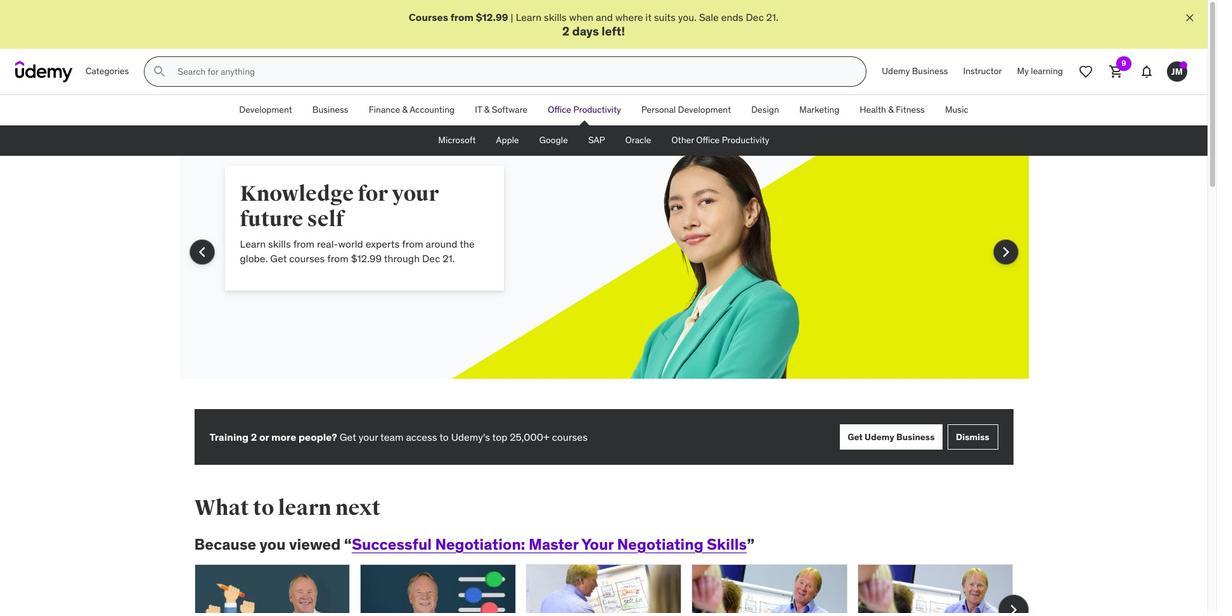 Task type: vqa. For each thing, say whether or not it's contained in the screenshot.
second Ultimate from right
no



Task type: describe. For each thing, give the bounding box(es) containing it.
25,000+
[[510, 431, 550, 444]]

1 vertical spatial your
[[359, 431, 378, 444]]

udemy's
[[451, 431, 490, 444]]

personal development
[[641, 104, 731, 116]]

courses from $12.99 | learn skills when and where it suits you. sale ends dec 21. 2 days left!
[[409, 11, 779, 39]]

learn inside knowledge for your future self learn skills from real-world experts from around the globe. get courses from $12.99 through dec 21.
[[240, 238, 266, 251]]

skills inside knowledge for your future self learn skills from real-world experts from around the globe. get courses from $12.99 through dec 21.
[[268, 238, 291, 251]]

21. inside knowledge for your future self learn skills from real-world experts from around the globe. get courses from $12.99 through dec 21.
[[443, 252, 455, 265]]

health & fitness link
[[850, 95, 935, 126]]

successful negotiation: master your negotiating skills link
[[352, 535, 747, 555]]

$12.99 inside knowledge for your future self learn skills from real-world experts from around the globe. get courses from $12.99 through dec 21.
[[351, 252, 382, 265]]

you
[[260, 535, 286, 555]]

my learning
[[1017, 66, 1063, 77]]

dec inside courses from $12.99 | learn skills when and where it suits you. sale ends dec 21. 2 days left!
[[746, 11, 764, 23]]

office productivity
[[548, 104, 621, 116]]

it
[[646, 11, 652, 23]]

software
[[492, 104, 528, 116]]

microsoft
[[438, 135, 476, 146]]

left!
[[602, 24, 625, 39]]

for
[[358, 181, 388, 207]]

business link
[[302, 95, 359, 126]]

training
[[210, 431, 249, 444]]

next image
[[1003, 601, 1024, 614]]

other office productivity
[[672, 135, 770, 146]]

21. inside courses from $12.99 | learn skills when and where it suits you. sale ends dec 21. 2 days left!
[[766, 11, 779, 23]]

0 vertical spatial udemy
[[882, 66, 910, 77]]

google
[[539, 135, 568, 146]]

google link
[[529, 126, 578, 156]]

sap
[[588, 135, 605, 146]]

from inside courses from $12.99 | learn skills when and where it suits you. sale ends dec 21. 2 days left!
[[451, 11, 474, 23]]

music
[[945, 104, 969, 116]]

design
[[751, 104, 779, 116]]

what
[[194, 495, 249, 522]]

jm
[[1172, 66, 1183, 77]]

dec inside knowledge for your future self learn skills from real-world experts from around the globe. get courses from $12.99 through dec 21.
[[422, 252, 440, 265]]

oracle link
[[615, 126, 662, 156]]

get inside knowledge for your future self learn skills from real-world experts from around the globe. get courses from $12.99 through dec 21.
[[270, 252, 287, 265]]

get udemy business link
[[840, 425, 943, 450]]

experts
[[366, 238, 400, 251]]

your
[[582, 535, 614, 555]]

health & fitness
[[860, 104, 925, 116]]

apple
[[496, 135, 519, 146]]

my learning link
[[1010, 57, 1071, 87]]

0 vertical spatial to
[[440, 431, 449, 444]]

globe.
[[240, 252, 268, 265]]

and
[[596, 11, 613, 23]]

skills inside courses from $12.99 | learn skills when and where it suits you. sale ends dec 21. 2 days left!
[[544, 11, 567, 23]]

finance & accounting link
[[359, 95, 465, 126]]

udemy business link
[[875, 57, 956, 87]]

it & software
[[475, 104, 528, 116]]

personal
[[641, 104, 676, 116]]

your inside knowledge for your future self learn skills from real-world experts from around the globe. get courses from $12.99 through dec 21.
[[392, 181, 439, 207]]

my
[[1017, 66, 1029, 77]]

1 vertical spatial udemy
[[865, 432, 895, 443]]

where
[[615, 11, 643, 23]]

because
[[194, 535, 256, 555]]

wishlist image
[[1079, 64, 1094, 79]]

courses
[[409, 11, 448, 23]]

top
[[492, 431, 507, 444]]

master
[[529, 535, 579, 555]]

music link
[[935, 95, 979, 126]]

future
[[240, 206, 303, 233]]

marketing link
[[789, 95, 850, 126]]

1 vertical spatial to
[[253, 495, 274, 522]]

Search for anything text field
[[175, 61, 851, 83]]

submit search image
[[152, 64, 168, 79]]

suits
[[654, 11, 676, 23]]

fitness
[[896, 104, 925, 116]]

instructor link
[[956, 57, 1010, 87]]

you have alerts image
[[1180, 62, 1188, 69]]

ends
[[721, 11, 743, 23]]

apple link
[[486, 126, 529, 156]]

training 2 or more people? get your team access to udemy's top 25,000+ courses
[[210, 431, 588, 444]]

knowledge for your future self learn skills from real-world experts from around the globe. get courses from $12.99 through dec 21.
[[240, 181, 475, 265]]

finance & accounting
[[369, 104, 455, 116]]

business inside the get udemy business link
[[896, 432, 935, 443]]

& for accounting
[[402, 104, 408, 116]]

or
[[259, 431, 269, 444]]

notifications image
[[1139, 64, 1155, 79]]

through
[[384, 252, 420, 265]]

self
[[307, 206, 344, 233]]

9
[[1122, 58, 1126, 68]]

get udemy business
[[848, 432, 935, 443]]

|
[[511, 11, 513, 23]]



Task type: locate. For each thing, give the bounding box(es) containing it.
2 horizontal spatial get
[[848, 432, 863, 443]]

0 vertical spatial skills
[[544, 11, 567, 23]]

& for fitness
[[888, 104, 894, 116]]

& right 'health'
[[888, 104, 894, 116]]

21.
[[766, 11, 779, 23], [443, 252, 455, 265]]

what to learn next
[[194, 495, 381, 522]]

negotiating
[[617, 535, 704, 555]]

shopping cart with 9 items image
[[1109, 64, 1124, 79]]

from
[[451, 11, 474, 23], [293, 238, 315, 251], [402, 238, 423, 251], [327, 252, 349, 265]]

jm link
[[1162, 57, 1193, 87]]

skills down future
[[268, 238, 291, 251]]

your left team at the left of page
[[359, 431, 378, 444]]

$12.99 inside courses from $12.99 | learn skills when and where it suits you. sale ends dec 21. 2 days left!
[[476, 11, 508, 23]]

1 vertical spatial 2
[[251, 431, 257, 444]]

1 vertical spatial learn
[[240, 238, 266, 251]]

0 horizontal spatial productivity
[[574, 104, 621, 116]]

1 horizontal spatial office
[[696, 135, 720, 146]]

1 vertical spatial business
[[312, 104, 348, 116]]

office right other
[[696, 135, 720, 146]]

1 horizontal spatial development
[[678, 104, 731, 116]]

productivity
[[574, 104, 621, 116], [722, 135, 770, 146]]

from left "real-"
[[293, 238, 315, 251]]

office productivity link
[[538, 95, 631, 126]]

learn right | at the left
[[516, 11, 542, 23]]

$12.99
[[476, 11, 508, 23], [351, 252, 382, 265]]

get inside the get udemy business link
[[848, 432, 863, 443]]

0 horizontal spatial dec
[[422, 252, 440, 265]]

0 horizontal spatial get
[[270, 252, 287, 265]]

1 horizontal spatial $12.99
[[476, 11, 508, 23]]

1 vertical spatial skills
[[268, 238, 291, 251]]

access
[[406, 431, 437, 444]]

next image
[[996, 242, 1016, 263]]

2 horizontal spatial &
[[888, 104, 894, 116]]

0 vertical spatial dec
[[746, 11, 764, 23]]

carousel element for business 'link'
[[179, 126, 1029, 410]]

from down "real-"
[[327, 252, 349, 265]]

marketing
[[800, 104, 840, 116]]

you.
[[678, 11, 697, 23]]

udemy business
[[882, 66, 948, 77]]

courses right the 25,000+
[[552, 431, 588, 444]]

"
[[344, 535, 352, 555]]

your right for
[[392, 181, 439, 207]]

business left dismiss
[[896, 432, 935, 443]]

0 horizontal spatial your
[[359, 431, 378, 444]]

1 horizontal spatial 2
[[562, 24, 570, 39]]

get
[[270, 252, 287, 265], [340, 431, 356, 444], [848, 432, 863, 443]]

accounting
[[410, 104, 455, 116]]

dismiss button
[[948, 425, 998, 450]]

udemy
[[882, 66, 910, 77], [865, 432, 895, 443]]

21. down around
[[443, 252, 455, 265]]

productivity up sap
[[574, 104, 621, 116]]

productivity down design link
[[722, 135, 770, 146]]

0 horizontal spatial &
[[402, 104, 408, 116]]

world
[[338, 238, 363, 251]]

0 vertical spatial business
[[912, 66, 948, 77]]

1 vertical spatial carousel element
[[194, 565, 1029, 614]]

business up fitness
[[912, 66, 948, 77]]

0 horizontal spatial to
[[253, 495, 274, 522]]

1 horizontal spatial get
[[340, 431, 356, 444]]

1 horizontal spatial dec
[[746, 11, 764, 23]]

0 horizontal spatial skills
[[268, 238, 291, 251]]

office
[[548, 104, 571, 116], [696, 135, 720, 146]]

3 & from the left
[[888, 104, 894, 116]]

0 horizontal spatial $12.99
[[351, 252, 382, 265]]

around
[[426, 238, 458, 251]]

2 & from the left
[[484, 104, 490, 116]]

& for software
[[484, 104, 490, 116]]

2 vertical spatial business
[[896, 432, 935, 443]]

health
[[860, 104, 886, 116]]

next
[[335, 495, 381, 522]]

1 horizontal spatial productivity
[[722, 135, 770, 146]]

0 vertical spatial productivity
[[574, 104, 621, 116]]

courses inside knowledge for your future self learn skills from real-world experts from around the globe. get courses from $12.99 through dec 21.
[[289, 252, 325, 265]]

from right 'courses'
[[451, 11, 474, 23]]

personal development link
[[631, 95, 741, 126]]

1 development from the left
[[239, 104, 292, 116]]

0 vertical spatial your
[[392, 181, 439, 207]]

dismiss
[[956, 432, 990, 443]]

2
[[562, 24, 570, 39], [251, 431, 257, 444]]

1 vertical spatial $12.99
[[351, 252, 382, 265]]

dec down around
[[422, 252, 440, 265]]

2 left or
[[251, 431, 257, 444]]

udemy image
[[15, 61, 73, 83]]

2 development from the left
[[678, 104, 731, 116]]

team
[[380, 431, 404, 444]]

learn
[[278, 495, 331, 522]]

1 horizontal spatial skills
[[544, 11, 567, 23]]

it & software link
[[465, 95, 538, 126]]

business inside business 'link'
[[312, 104, 348, 116]]

real-
[[317, 238, 338, 251]]

when
[[569, 11, 594, 23]]

0 horizontal spatial learn
[[240, 238, 266, 251]]

& right finance
[[402, 104, 408, 116]]

previous image
[[192, 242, 212, 263]]

skills
[[707, 535, 747, 555]]

design link
[[741, 95, 789, 126]]

1 horizontal spatial courses
[[552, 431, 588, 444]]

"
[[747, 535, 755, 555]]

courses down "real-"
[[289, 252, 325, 265]]

other
[[672, 135, 694, 146]]

carousel element containing knowledge for your future self
[[179, 126, 1029, 410]]

1 vertical spatial productivity
[[722, 135, 770, 146]]

2 inside courses from $12.99 | learn skills when and where it suits you. sale ends dec 21. 2 days left!
[[562, 24, 570, 39]]

viewed
[[289, 535, 341, 555]]

from up the through
[[402, 238, 423, 251]]

1 horizontal spatial learn
[[516, 11, 542, 23]]

your
[[392, 181, 439, 207], [359, 431, 378, 444]]

it
[[475, 104, 482, 116]]

1 vertical spatial courses
[[552, 431, 588, 444]]

0 horizontal spatial development
[[239, 104, 292, 116]]

microsoft link
[[428, 126, 486, 156]]

to up you
[[253, 495, 274, 522]]

carousel element for successful negotiation: master your negotiating skills link
[[194, 565, 1029, 614]]

dec
[[746, 11, 764, 23], [422, 252, 440, 265]]

because you viewed " successful negotiation: master your negotiating skills "
[[194, 535, 755, 555]]

carousel element
[[179, 126, 1029, 410], [194, 565, 1029, 614]]

learn inside courses from $12.99 | learn skills when and where it suits you. sale ends dec 21. 2 days left!
[[516, 11, 542, 23]]

to right access
[[440, 431, 449, 444]]

business left finance
[[312, 104, 348, 116]]

finance
[[369, 104, 400, 116]]

instructor
[[963, 66, 1002, 77]]

development link
[[229, 95, 302, 126]]

9 link
[[1101, 57, 1132, 87]]

oracle
[[626, 135, 651, 146]]

0 vertical spatial 2
[[562, 24, 570, 39]]

1 vertical spatial office
[[696, 135, 720, 146]]

1 & from the left
[[402, 104, 408, 116]]

0 horizontal spatial office
[[548, 104, 571, 116]]

learn
[[516, 11, 542, 23], [240, 238, 266, 251]]

more
[[271, 431, 296, 444]]

0 vertical spatial $12.99
[[476, 11, 508, 23]]

1 vertical spatial dec
[[422, 252, 440, 265]]

skills left when
[[544, 11, 567, 23]]

1 horizontal spatial your
[[392, 181, 439, 207]]

1 horizontal spatial &
[[484, 104, 490, 116]]

0 horizontal spatial 21.
[[443, 252, 455, 265]]

skills
[[544, 11, 567, 23], [268, 238, 291, 251]]

0 vertical spatial carousel element
[[179, 126, 1029, 410]]

categories button
[[78, 57, 137, 87]]

& right it
[[484, 104, 490, 116]]

0 vertical spatial 21.
[[766, 11, 779, 23]]

1 vertical spatial 21.
[[443, 252, 455, 265]]

negotiation:
[[435, 535, 525, 555]]

knowledge
[[240, 181, 354, 207]]

the
[[460, 238, 475, 251]]

1 horizontal spatial 21.
[[766, 11, 779, 23]]

21. right ends
[[766, 11, 779, 23]]

1 horizontal spatial to
[[440, 431, 449, 444]]

$12.99 left | at the left
[[476, 11, 508, 23]]

learn up globe.
[[240, 238, 266, 251]]

0 vertical spatial office
[[548, 104, 571, 116]]

office up google
[[548, 104, 571, 116]]

$12.99 down world in the left of the page
[[351, 252, 382, 265]]

days
[[572, 24, 599, 39]]

categories
[[86, 66, 129, 77]]

other office productivity link
[[662, 126, 780, 156]]

close image
[[1184, 11, 1196, 24]]

0 vertical spatial courses
[[289, 252, 325, 265]]

sale
[[699, 11, 719, 23]]

business inside udemy business link
[[912, 66, 948, 77]]

successful
[[352, 535, 432, 555]]

0 horizontal spatial 2
[[251, 431, 257, 444]]

development inside "link"
[[678, 104, 731, 116]]

business
[[912, 66, 948, 77], [312, 104, 348, 116], [896, 432, 935, 443]]

courses
[[289, 252, 325, 265], [552, 431, 588, 444]]

2 left days at the left top
[[562, 24, 570, 39]]

learning
[[1031, 66, 1063, 77]]

dec right ends
[[746, 11, 764, 23]]

0 horizontal spatial courses
[[289, 252, 325, 265]]

0 vertical spatial learn
[[516, 11, 542, 23]]



